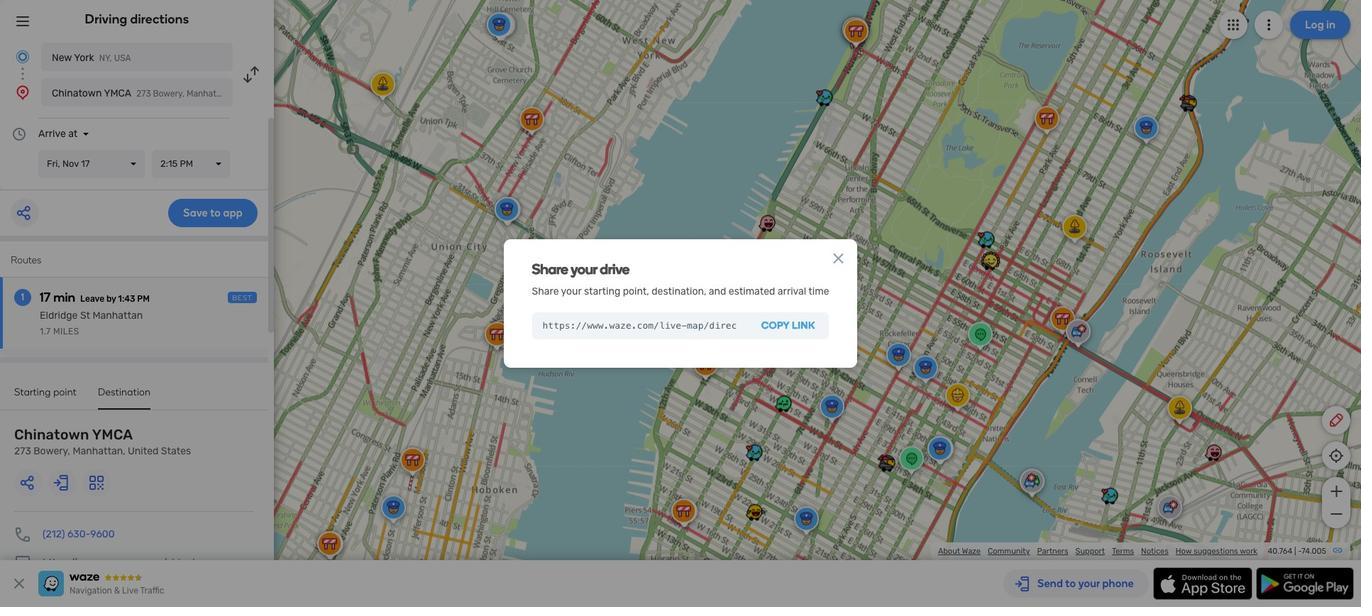 Task type: locate. For each thing, give the bounding box(es) containing it.
your down share your drive
[[561, 285, 582, 297]]

eldridge st manhattan 1.7 miles
[[40, 310, 143, 337]]

states
[[262, 89, 288, 99], [161, 445, 191, 457]]

about waze community partners support terms notices how suggestions work
[[939, 547, 1258, 556]]

partners link
[[1038, 547, 1069, 556]]

share left 'drive'
[[532, 260, 568, 277]]

0 vertical spatial ymca
[[104, 87, 131, 99]]

routes
[[11, 254, 41, 266]]

1 horizontal spatial 273
[[136, 89, 151, 99]]

share
[[532, 260, 568, 277], [532, 285, 559, 297]]

best
[[232, 294, 253, 302]]

1 vertical spatial states
[[161, 445, 191, 457]]

ymca down destination button
[[92, 426, 133, 443]]

https://www.ymcanyc.org/chinatown
[[43, 557, 215, 569]]

pm right "2:15"
[[180, 158, 193, 169]]

your for drive
[[571, 260, 598, 277]]

zoom out image
[[1328, 506, 1346, 523]]

usa
[[114, 53, 131, 63]]

about
[[939, 547, 961, 556]]

1 horizontal spatial states
[[262, 89, 288, 99]]

1 vertical spatial 273
[[14, 445, 31, 457]]

pm right 1:43 on the left
[[137, 294, 150, 304]]

-
[[1299, 547, 1302, 556]]

st
[[80, 310, 90, 322]]

bowery, down starting point button
[[34, 445, 70, 457]]

1 vertical spatial pm
[[137, 294, 150, 304]]

live
[[122, 586, 138, 596]]

driving directions
[[85, 11, 189, 27]]

17 left min
[[40, 290, 51, 305]]

by
[[106, 294, 116, 304]]

eldridge
[[40, 310, 78, 322]]

notices
[[1142, 547, 1169, 556]]

1 vertical spatial chinatown
[[14, 426, 89, 443]]

ny,
[[99, 53, 112, 63]]

17 inside "list box"
[[81, 158, 90, 169]]

united
[[234, 89, 260, 99], [128, 445, 159, 457]]

destination
[[98, 386, 151, 398]]

point
[[53, 386, 77, 398]]

pm
[[180, 158, 193, 169], [137, 294, 150, 304]]

0 vertical spatial pm
[[180, 158, 193, 169]]

traffic
[[140, 586, 164, 596]]

starting
[[584, 285, 621, 297]]

chinatown
[[52, 87, 102, 99], [14, 426, 89, 443]]

273
[[136, 89, 151, 99], [14, 445, 31, 457]]

1 horizontal spatial united
[[234, 89, 260, 99]]

suggestions
[[1194, 547, 1239, 556]]

1 vertical spatial share
[[532, 285, 559, 297]]

share down share your drive
[[532, 285, 559, 297]]

0 vertical spatial 17
[[81, 158, 90, 169]]

chinatown ymca 273 bowery, manhattan, united states
[[52, 87, 288, 99], [14, 426, 191, 457]]

pencil image
[[1328, 412, 1345, 429]]

driving
[[85, 11, 127, 27]]

0 horizontal spatial 17
[[40, 290, 51, 305]]

1 horizontal spatial pm
[[180, 158, 193, 169]]

bowery, up "2:15"
[[153, 89, 185, 99]]

manhattan,
[[187, 89, 232, 99], [73, 445, 125, 457]]

estimated
[[729, 285, 776, 297]]

support link
[[1076, 547, 1105, 556]]

chinatown ymca 273 bowery, manhattan, united states down usa
[[52, 87, 288, 99]]

navigation
[[70, 586, 112, 596]]

fri, nov 17
[[47, 158, 90, 169]]

0 horizontal spatial manhattan,
[[73, 445, 125, 457]]

new york ny, usa
[[52, 52, 131, 64]]

how
[[1176, 547, 1192, 556]]

fri, nov 17 list box
[[38, 150, 145, 178]]

0 vertical spatial share
[[532, 260, 568, 277]]

time
[[809, 285, 830, 297]]

ymca down usa
[[104, 87, 131, 99]]

1 share from the top
[[532, 260, 568, 277]]

copy
[[762, 320, 790, 332]]

40.764 | -74.005
[[1268, 547, 1327, 556]]

support
[[1076, 547, 1105, 556]]

None field
[[532, 313, 747, 340]]

chinatown down 'york'
[[52, 87, 102, 99]]

location image
[[14, 84, 31, 101]]

share for share your drive
[[532, 260, 568, 277]]

new
[[52, 52, 72, 64]]

0 vertical spatial your
[[571, 260, 598, 277]]

destination button
[[98, 386, 151, 410]]

nov
[[62, 158, 79, 169]]

0 horizontal spatial pm
[[137, 294, 150, 304]]

ymca
[[104, 87, 131, 99], [92, 426, 133, 443]]

0 horizontal spatial united
[[128, 445, 159, 457]]

1 horizontal spatial bowery,
[[153, 89, 185, 99]]

(212)
[[43, 528, 65, 540]]

drive
[[600, 260, 630, 277]]

1 vertical spatial manhattan,
[[73, 445, 125, 457]]

zoom in image
[[1328, 483, 1346, 500]]

york
[[74, 52, 94, 64]]

17
[[81, 158, 90, 169], [40, 290, 51, 305]]

chinatown ymca 273 bowery, manhattan, united states down destination button
[[14, 426, 191, 457]]

0 vertical spatial chinatown
[[52, 87, 102, 99]]

1 vertical spatial bowery,
[[34, 445, 70, 457]]

how suggestions work link
[[1176, 547, 1258, 556]]

chinatown down starting point button
[[14, 426, 89, 443]]

0 vertical spatial 273
[[136, 89, 151, 99]]

partners
[[1038, 547, 1069, 556]]

https://www.ymcanyc.org/chinatown link
[[43, 557, 215, 569]]

1
[[21, 291, 24, 303]]

17 right nov on the left of the page
[[81, 158, 90, 169]]

0 vertical spatial bowery,
[[153, 89, 185, 99]]

0 horizontal spatial states
[[161, 445, 191, 457]]

0 horizontal spatial 273
[[14, 445, 31, 457]]

1:43
[[118, 294, 135, 304]]

1 vertical spatial united
[[128, 445, 159, 457]]

your up the starting
[[571, 260, 598, 277]]

1 vertical spatial 17
[[40, 290, 51, 305]]

work
[[1241, 547, 1258, 556]]

2 share from the top
[[532, 285, 559, 297]]

1 horizontal spatial manhattan,
[[187, 89, 232, 99]]

your
[[571, 260, 598, 277], [561, 285, 582, 297]]

2:15 pm
[[160, 158, 193, 169]]

0 horizontal spatial bowery,
[[34, 445, 70, 457]]

bowery,
[[153, 89, 185, 99], [34, 445, 70, 457]]

computer image
[[14, 555, 31, 572]]

0 vertical spatial manhattan,
[[187, 89, 232, 99]]

0 vertical spatial chinatown ymca 273 bowery, manhattan, united states
[[52, 87, 288, 99]]

pm inside 17 min leave by 1:43 pm
[[137, 294, 150, 304]]

starting point
[[14, 386, 77, 398]]

1 horizontal spatial 17
[[81, 158, 90, 169]]

1 vertical spatial your
[[561, 285, 582, 297]]

2:15
[[160, 158, 178, 169]]



Task type: vqa. For each thing, say whether or not it's contained in the screenshot.
PM to the left
yes



Task type: describe. For each thing, give the bounding box(es) containing it.
notices link
[[1142, 547, 1169, 556]]

x image
[[830, 250, 847, 267]]

arrive at
[[38, 128, 78, 140]]

miles
[[53, 327, 79, 337]]

&
[[114, 586, 120, 596]]

about waze link
[[939, 547, 981, 556]]

(212) 630-9600 link
[[43, 528, 115, 540]]

share your starting point, destination, and estimated arrival time
[[532, 285, 830, 297]]

and
[[709, 285, 727, 297]]

share your drive
[[532, 260, 630, 277]]

|
[[1295, 547, 1297, 556]]

starting point button
[[14, 386, 77, 408]]

directions
[[130, 11, 189, 27]]

(212) 630-9600
[[43, 528, 115, 540]]

copy link button
[[747, 313, 830, 340]]

1.7
[[40, 327, 51, 337]]

your for starting
[[561, 285, 582, 297]]

2:15 pm list box
[[152, 150, 230, 178]]

community
[[988, 547, 1031, 556]]

17 min leave by 1:43 pm
[[40, 290, 150, 305]]

arrive
[[38, 128, 66, 140]]

leave
[[80, 294, 105, 304]]

40.764
[[1268, 547, 1293, 556]]

1 vertical spatial chinatown ymca 273 bowery, manhattan, united states
[[14, 426, 191, 457]]

current location image
[[14, 48, 31, 65]]

point,
[[623, 285, 650, 297]]

link image
[[1333, 545, 1344, 556]]

link
[[792, 320, 815, 332]]

630-
[[67, 528, 90, 540]]

x image
[[11, 575, 28, 592]]

terms link
[[1113, 547, 1135, 556]]

destination,
[[652, 285, 707, 297]]

pm inside list box
[[180, 158, 193, 169]]

call image
[[14, 526, 31, 543]]

min
[[53, 290, 75, 305]]

0 vertical spatial states
[[262, 89, 288, 99]]

arrival
[[778, 285, 807, 297]]

clock image
[[11, 126, 28, 143]]

share for share your starting point, destination, and estimated arrival time
[[532, 285, 559, 297]]

9600
[[90, 528, 115, 540]]

copy link
[[762, 320, 815, 332]]

0 vertical spatial united
[[234, 89, 260, 99]]

manhattan
[[93, 310, 143, 322]]

starting
[[14, 386, 51, 398]]

1 vertical spatial ymca
[[92, 426, 133, 443]]

74.005
[[1302, 547, 1327, 556]]

at
[[68, 128, 78, 140]]

fri,
[[47, 158, 60, 169]]

navigation & live traffic
[[70, 586, 164, 596]]

terms
[[1113, 547, 1135, 556]]

community link
[[988, 547, 1031, 556]]

waze
[[962, 547, 981, 556]]



